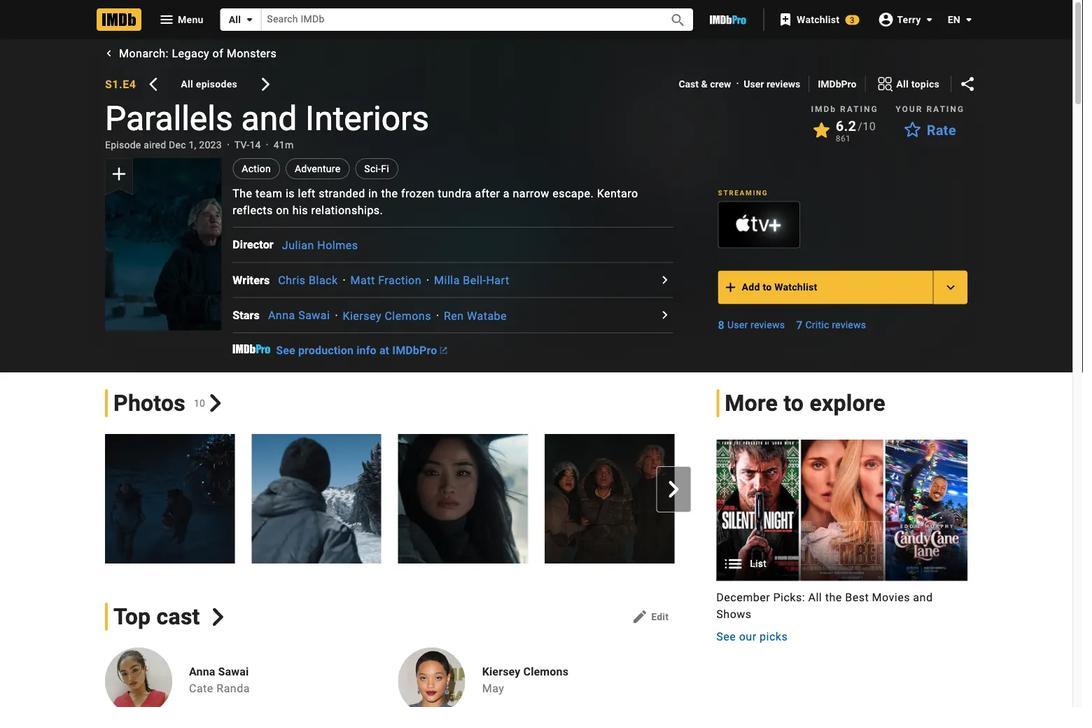 Task type: locate. For each thing, give the bounding box(es) containing it.
0 vertical spatial see full cast and crew image
[[657, 272, 674, 289]]

monarch: legacy of monsters
[[119, 47, 277, 60]]

1 vertical spatial anna
[[189, 665, 215, 679]]

add
[[742, 282, 760, 293]]

adventure button
[[286, 158, 350, 179]]

see full cast and crew image
[[657, 272, 674, 289], [657, 307, 674, 324]]

and
[[241, 99, 297, 138], [914, 591, 933, 605]]

0 vertical spatial and
[[241, 99, 297, 138]]

to for add
[[763, 282, 772, 293]]

kiersey for kiersey clemons
[[343, 309, 382, 322]]

group
[[105, 158, 222, 331], [718, 201, 801, 248], [88, 434, 821, 564], [717, 440, 968, 645]]

0 vertical spatial the
[[381, 187, 398, 200]]

watchlist image
[[778, 11, 794, 28]]

julian holmes
[[282, 239, 358, 252]]

0 vertical spatial kiersey
[[343, 309, 382, 322]]

1 arrow drop down image from the left
[[241, 11, 258, 28]]

rate
[[927, 122, 957, 138]]

anna inside anna sawai cate randa
[[189, 665, 215, 679]]

All search field
[[220, 8, 693, 31]]

kiersey inside the kiersey clemons may
[[482, 665, 521, 679]]

to inside button
[[763, 282, 772, 293]]

user right crew
[[744, 78, 764, 90]]

chris
[[278, 274, 306, 287]]

1 vertical spatial sawai
[[218, 665, 249, 679]]

1 horizontal spatial kiersey
[[482, 665, 521, 679]]

monsters
[[227, 47, 277, 60]]

matt fraction
[[351, 274, 422, 287]]

0 horizontal spatial kiersey
[[343, 309, 382, 322]]

1 vertical spatial imdbpro
[[392, 343, 437, 357]]

1 vertical spatial to
[[784, 390, 804, 416]]

is
[[286, 187, 295, 200]]

more to explore
[[725, 390, 886, 416]]

1 vertical spatial user
[[728, 319, 748, 331]]

in
[[369, 187, 378, 200]]

user right 8 on the right top
[[728, 319, 748, 331]]

all up monsters
[[229, 14, 241, 25]]

None field
[[261, 9, 654, 31]]

december
[[717, 591, 770, 605]]

reviews for 8
[[751, 319, 785, 331]]

1 vertical spatial and
[[914, 591, 933, 605]]

watchlist right the watchlist image
[[797, 14, 840, 25]]

0 horizontal spatial arrow drop down image
[[241, 11, 258, 28]]

reviews inside 8 user reviews
[[751, 319, 785, 331]]

1 horizontal spatial rating
[[927, 104, 965, 114]]

shows
[[717, 608, 752, 621]]

group containing december picks: all the best movies and shows
[[717, 440, 968, 645]]

black
[[309, 274, 338, 287]]

his
[[293, 203, 308, 217]]

0 vertical spatial sawai
[[298, 309, 330, 322]]

to for more
[[784, 390, 804, 416]]

kiersey
[[343, 309, 382, 322], [482, 665, 521, 679]]

see down anna sawai
[[276, 343, 295, 357]]

1 horizontal spatial see
[[717, 630, 736, 644]]

anna right stars
[[268, 309, 295, 322]]

10 right 6.2
[[863, 119, 876, 133]]

0 vertical spatial chevron right inline image
[[207, 394, 225, 412]]

imdbpro
[[818, 78, 857, 90], [392, 343, 437, 357]]

see full cast and crew image left the add icon
[[657, 272, 674, 289]]

home image
[[97, 8, 141, 31]]

arrow drop down image inside all button
[[241, 11, 258, 28]]

7
[[796, 319, 803, 332]]

all topics button
[[866, 73, 951, 95]]

/
[[858, 119, 863, 133]]

see production info at imdbpro button
[[276, 343, 447, 357]]

monarch: legacy of monsters button
[[102, 39, 282, 67]]

best
[[846, 591, 869, 605]]

1 horizontal spatial sawai
[[298, 309, 330, 322]]

anna for anna sawai
[[268, 309, 295, 322]]

watch on apple tv+ image
[[719, 202, 800, 248]]

to right the add
[[763, 282, 772, 293]]

watchlist inside add to watchlist button
[[775, 282, 818, 293]]

1 vertical spatial the
[[826, 591, 842, 605]]

terry button
[[871, 7, 938, 32]]

imdbpro left launch inline image
[[392, 343, 437, 357]]

all right picks:
[[809, 591, 822, 605]]

1 horizontal spatial clemons
[[524, 665, 569, 679]]

see
[[276, 343, 295, 357], [717, 630, 736, 644]]

top
[[113, 604, 151, 630]]

the left best
[[826, 591, 842, 605]]

2 rating from the left
[[927, 104, 965, 114]]

and up 14
[[241, 99, 297, 138]]

menu button
[[147, 8, 215, 31]]

sawai down chris black button
[[298, 309, 330, 322]]

0 horizontal spatial the
[[381, 187, 398, 200]]

reviews inside button
[[767, 78, 801, 90]]

chris black
[[278, 274, 338, 287]]

1 horizontal spatial and
[[914, 591, 933, 605]]

kurt russell, ren watabe, and anna sawai in monarch: legacy of monsters (2023) image
[[692, 434, 821, 564]]

see left our
[[717, 630, 736, 644]]

reviews
[[767, 78, 801, 90], [751, 319, 785, 331], [832, 319, 867, 331]]

all left episodes
[[181, 78, 193, 90]]

chevron right inline image
[[207, 394, 225, 412], [666, 481, 682, 498], [209, 608, 227, 626]]

all inside all topics button
[[897, 78, 909, 90]]

sawai up randa
[[218, 665, 249, 679]]

kiersey up see production info at imdbpro button
[[343, 309, 382, 322]]

sawai for anna sawai cate randa
[[218, 665, 249, 679]]

1 horizontal spatial to
[[784, 390, 804, 416]]

to right more
[[784, 390, 804, 416]]

sci-fi
[[364, 163, 389, 174]]

kiersey up may link
[[482, 665, 521, 679]]

see full cast and crew image for ren watabe
[[657, 307, 674, 324]]

all for all episodes
[[181, 78, 193, 90]]

1 vertical spatial see full cast and crew image
[[657, 307, 674, 324]]

0 vertical spatial 10
[[863, 119, 876, 133]]

cast
[[679, 78, 699, 90]]

all inside all button
[[229, 14, 241, 25]]

anna sawai and kiersey clemons in monarch: legacy of monsters (2023) image
[[105, 434, 235, 564]]

the inside december picks: all the best movies and shows
[[826, 591, 842, 605]]

add image
[[723, 279, 739, 296]]

0 vertical spatial anna
[[268, 309, 295, 322]]

0 horizontal spatial anna
[[189, 665, 215, 679]]

stranded
[[319, 187, 365, 200]]

0 vertical spatial to
[[763, 282, 772, 293]]

10
[[863, 119, 876, 133], [194, 397, 205, 409]]

1 vertical spatial kiersey
[[482, 665, 521, 679]]

escape.
[[553, 187, 594, 200]]

to
[[763, 282, 772, 293], [784, 390, 804, 416]]

kurt russell in monarch: legacy of monsters (2023) image
[[105, 158, 222, 331]]

and right movies
[[914, 591, 933, 605]]

0 vertical spatial clemons
[[385, 309, 431, 322]]

0 horizontal spatial sawai
[[218, 665, 249, 679]]

arrow drop down image
[[241, 11, 258, 28], [961, 11, 978, 28]]

user reviews button
[[744, 77, 801, 91]]

previous episode image
[[145, 76, 161, 92]]

1 rating from the left
[[841, 104, 879, 114]]

arrow drop down image right arrow drop down icon
[[961, 11, 978, 28]]

0 horizontal spatial clemons
[[385, 309, 431, 322]]

the team is left stranded in the frozen tundra after a narrow escape. kentaro reflects on his relationships.
[[233, 187, 639, 217]]

aired
[[144, 139, 166, 151]]

0 horizontal spatial see
[[276, 343, 295, 357]]

cast
[[157, 604, 200, 630]]

rating up 'rate'
[[927, 104, 965, 114]]

arrow drop down image for all
[[241, 11, 258, 28]]

rating
[[841, 104, 879, 114], [927, 104, 965, 114]]

1 horizontal spatial imdbpro
[[818, 78, 857, 90]]

adventure
[[295, 163, 341, 174]]

1 see full cast and crew image from the top
[[657, 272, 674, 289]]

anna for anna sawai cate randa
[[189, 665, 215, 679]]

861
[[836, 134, 851, 144]]

ren watabe
[[444, 309, 507, 322]]

fi
[[381, 163, 389, 174]]

2 vertical spatial chevron right inline image
[[209, 608, 227, 626]]

arrow drop down image
[[922, 11, 938, 28]]

see full cast and crew image left 8 on the right top
[[657, 307, 674, 324]]

ren watabe button
[[444, 309, 507, 322]]

milla
[[434, 274, 460, 287]]

1 vertical spatial chevron right inline image
[[666, 481, 682, 498]]

1 horizontal spatial 10
[[863, 119, 876, 133]]

10 right photos
[[194, 397, 205, 409]]

the right in
[[381, 187, 398, 200]]

1 vertical spatial watchlist
[[775, 282, 818, 293]]

all
[[229, 14, 241, 25], [897, 78, 909, 90], [181, 78, 193, 90], [809, 591, 822, 605]]

6.2
[[836, 118, 857, 134]]

sawai for anna sawai
[[298, 309, 330, 322]]

arrow drop down image for en
[[961, 11, 978, 28]]

on
[[276, 203, 289, 217]]

&
[[701, 78, 708, 90]]

1 horizontal spatial anna
[[268, 309, 295, 322]]

reviews right critic
[[832, 319, 867, 331]]

may
[[482, 682, 504, 695]]

sawai inside anna sawai cate randa
[[218, 665, 249, 679]]

0 horizontal spatial to
[[763, 282, 772, 293]]

after
[[475, 187, 500, 200]]

imdbpro up imdb rating at the top
[[818, 78, 857, 90]]

anna sawai cate randa
[[189, 665, 250, 695]]

see full cast and crew element
[[233, 236, 282, 253]]

stars
[[233, 309, 260, 322]]

categories image
[[877, 76, 894, 92]]

rating up /
[[841, 104, 879, 114]]

0 vertical spatial user
[[744, 78, 764, 90]]

anna
[[268, 309, 295, 322], [189, 665, 215, 679]]

see inside button
[[717, 630, 736, 644]]

0 horizontal spatial rating
[[841, 104, 879, 114]]

reviews inside 7 critic reviews
[[832, 319, 867, 331]]

chris black button
[[278, 274, 338, 287]]

add to watchlist
[[742, 282, 818, 293]]

2 arrow drop down image from the left
[[961, 11, 978, 28]]

the
[[233, 187, 253, 200]]

arrow drop down image up monsters
[[241, 11, 258, 28]]

more
[[725, 390, 778, 416]]

critic
[[806, 319, 830, 331]]

clemons inside the kiersey clemons may
[[524, 665, 569, 679]]

our
[[739, 630, 757, 644]]

reviews left the imdbpro button
[[767, 78, 801, 90]]

2 see full cast and crew image from the top
[[657, 307, 674, 324]]

writers
[[233, 273, 270, 287]]

matt
[[351, 274, 375, 287]]

0 vertical spatial imdbpro
[[818, 78, 857, 90]]

all right the "categories" image
[[897, 78, 909, 90]]

reviews left 7
[[751, 319, 785, 331]]

1 vertical spatial see
[[717, 630, 736, 644]]

all for all
[[229, 14, 241, 25]]

account circle image
[[878, 11, 895, 28]]

arrow drop down image inside the en button
[[961, 11, 978, 28]]

rating for your rating
[[927, 104, 965, 114]]

0 horizontal spatial imdbpro
[[392, 343, 437, 357]]

1 vertical spatial 10
[[194, 397, 205, 409]]

randa
[[217, 682, 250, 695]]

1 horizontal spatial the
[[826, 591, 842, 605]]

kiersey clemons link
[[482, 665, 569, 679]]

watchlist
[[797, 14, 840, 25], [775, 282, 818, 293]]

watchlist up 7
[[775, 282, 818, 293]]

tv-14
[[234, 139, 261, 151]]

clemons for kiersey clemons may
[[524, 665, 569, 679]]

user
[[744, 78, 764, 90], [728, 319, 748, 331]]

reflects
[[233, 203, 273, 217]]

all inside all episodes button
[[181, 78, 193, 90]]

anna up cate
[[189, 665, 215, 679]]

1 horizontal spatial arrow drop down image
[[961, 11, 978, 28]]

streaming
[[718, 189, 769, 197]]

terry
[[897, 13, 922, 25]]

1 vertical spatial clemons
[[524, 665, 569, 679]]

0 vertical spatial see
[[276, 343, 295, 357]]



Task type: vqa. For each thing, say whether or not it's contained in the screenshot.
1st star inline icon
no



Task type: describe. For each thing, give the bounding box(es) containing it.
anna sawai
[[268, 309, 330, 322]]

14
[[250, 139, 261, 151]]

cast & crew button
[[679, 77, 731, 91]]

and inside december picks: all the best movies and shows
[[914, 591, 933, 605]]

list
[[750, 558, 767, 570]]

of
[[213, 47, 224, 60]]

menu
[[178, 14, 204, 25]]

kiersey clemons image
[[398, 648, 466, 707]]

edit image
[[632, 609, 649, 626]]

action
[[242, 163, 271, 174]]

rating for imdb rating
[[841, 104, 879, 114]]

photos
[[113, 390, 186, 416]]

picks:
[[774, 591, 806, 605]]

0 vertical spatial watchlist
[[797, 14, 840, 25]]

milla bell-hart
[[434, 274, 510, 287]]

launch inline image
[[440, 347, 447, 354]]

all episodes button
[[170, 71, 249, 97]]

ren
[[444, 309, 464, 322]]

anna sawai in monarch: legacy of monsters (2023) image
[[398, 434, 528, 564]]

submit search image
[[670, 12, 687, 29]]

Search IMDb text field
[[261, 9, 654, 31]]

see our picks
[[717, 630, 788, 644]]

3
[[850, 15, 855, 25]]

imdb rating
[[811, 104, 879, 114]]

chevron right inline image inside top cast link
[[209, 608, 227, 626]]

cate
[[189, 682, 214, 695]]

clemons for kiersey clemons
[[385, 309, 431, 322]]

all for all topics
[[897, 78, 909, 90]]

see our picks button
[[717, 629, 788, 645]]

parallels
[[105, 99, 233, 138]]

interiors
[[305, 99, 429, 138]]

rate button
[[896, 118, 965, 143]]

legacy
[[172, 47, 210, 60]]

7 critic reviews
[[796, 319, 867, 332]]

info
[[357, 343, 377, 357]]

cast & crew
[[679, 78, 731, 90]]

0 horizontal spatial 10
[[194, 397, 205, 409]]

a
[[503, 187, 510, 200]]

explore
[[810, 390, 886, 416]]

top cast
[[113, 604, 200, 630]]

edit button
[[626, 606, 675, 628]]

stars button
[[233, 307, 268, 324]]

list link
[[717, 440, 968, 581]]

monarch:
[[119, 47, 169, 60]]

user reviews
[[744, 78, 801, 90]]

user inside 8 user reviews
[[728, 319, 748, 331]]

julian holmes button
[[282, 239, 358, 252]]

edit
[[651, 611, 669, 623]]

picks
[[760, 630, 788, 644]]

watabe
[[467, 309, 507, 322]]

kentaro
[[597, 187, 639, 200]]

share on social media image
[[960, 76, 976, 92]]

writers button
[[233, 272, 278, 289]]

tundra
[[438, 187, 472, 200]]

kurt russell, anna sawai, and kiersey clemons in monarch: legacy of monsters (2023) image
[[545, 434, 675, 564]]

anna sawai button
[[268, 309, 330, 322]]

all inside december picks: all the best movies and shows
[[809, 591, 822, 605]]

e4
[[123, 77, 136, 91]]

topics
[[912, 78, 940, 90]]

december picks: all the best movies and shows link
[[717, 589, 968, 623]]

left
[[298, 187, 316, 200]]

menu image
[[158, 11, 175, 28]]

imdbpro button
[[818, 77, 857, 91]]

0 horizontal spatial and
[[241, 99, 297, 138]]

.
[[119, 77, 123, 91]]

list group
[[717, 440, 968, 581]]

milla bell-hart button
[[434, 274, 510, 287]]

anna sawai link
[[189, 665, 256, 679]]

6.2 / 10 861
[[836, 118, 876, 144]]

cate randa link
[[189, 682, 250, 695]]

your
[[896, 104, 923, 114]]

s1 . e4
[[105, 77, 136, 91]]

8
[[718, 319, 725, 332]]

hart
[[486, 274, 510, 287]]

kiersey clemons may
[[482, 665, 569, 695]]

anna sawai image
[[105, 648, 172, 707]]

see production info at imdbpro
[[276, 343, 437, 357]]

next episode image
[[257, 76, 274, 92]]

matt fraction button
[[351, 274, 422, 287]]

action button
[[233, 158, 280, 179]]

add title to another list image
[[943, 279, 960, 296]]

frozen
[[401, 187, 435, 200]]

fraction
[[378, 274, 422, 287]]

production art image
[[717, 440, 968, 581]]

relationships.
[[311, 203, 383, 217]]

tv-14 button
[[234, 138, 261, 152]]

all episodes
[[181, 78, 237, 90]]

sci-fi button
[[355, 158, 398, 179]]

en button
[[937, 7, 978, 32]]

see full cast and crew image for milla bell-hart
[[657, 272, 674, 289]]

may link
[[482, 682, 504, 695]]

episode
[[105, 139, 141, 151]]

10 inside "6.2 / 10 861"
[[863, 119, 876, 133]]

kiersey clemons
[[343, 309, 431, 322]]

kiersey clemons button
[[343, 309, 431, 322]]

crew
[[710, 78, 731, 90]]

see for see production info at imdbpro
[[276, 343, 295, 357]]

user inside button
[[744, 78, 764, 90]]

reviews for 7
[[832, 319, 867, 331]]

your rating
[[896, 104, 965, 114]]

bell-
[[463, 274, 486, 287]]

ren watabe in monarch: legacy of monsters (2023) image
[[252, 434, 381, 564]]

the inside the team is left stranded in the frozen tundra after a narrow escape. kentaro reflects on his relationships.
[[381, 187, 398, 200]]

julian
[[282, 239, 314, 252]]

none field inside all search field
[[261, 9, 654, 31]]

episodes
[[196, 78, 237, 90]]

see for see our picks
[[717, 630, 736, 644]]

chevron left image
[[102, 46, 116, 60]]

1,
[[189, 139, 197, 151]]

8 user reviews
[[718, 319, 785, 332]]

kiersey for kiersey clemons may
[[482, 665, 521, 679]]



